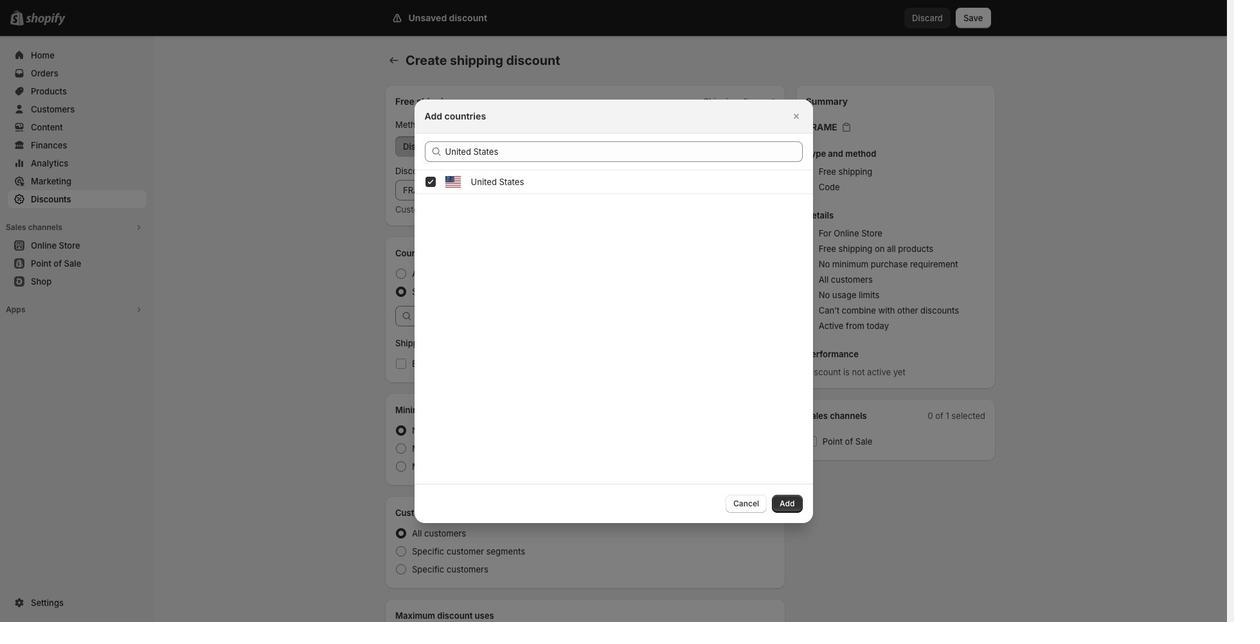 Task type: vqa. For each thing, say whether or not it's contained in the screenshot.
Online Store image
no



Task type: locate. For each thing, give the bounding box(es) containing it.
Search countries text field
[[445, 141, 802, 162]]

dialog
[[0, 99, 1227, 523]]

shopify image
[[26, 13, 66, 26]]



